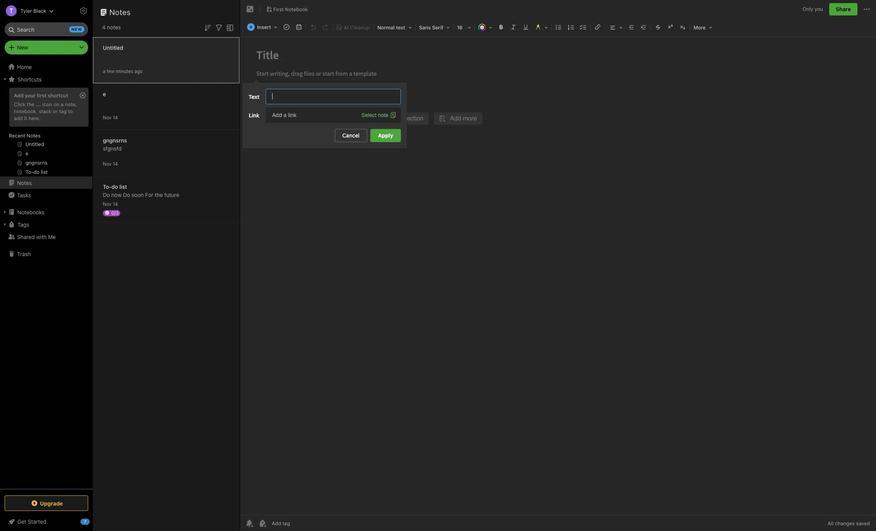 Task type: describe. For each thing, give the bounding box(es) containing it.
few
[[107, 68, 115, 74]]

me
[[48, 234, 56, 240]]

task image
[[281, 22, 292, 32]]

expand tags image
[[2, 222, 8, 228]]

subscript image
[[678, 22, 689, 32]]

for
[[145, 192, 153, 198]]

serif
[[432, 24, 444, 31]]

new search field
[[10, 22, 84, 36]]

2 nov 14 from the top
[[103, 161, 118, 167]]

first notebook button
[[264, 4, 311, 15]]

add tag image
[[258, 520, 267, 529]]

Highlight field
[[532, 22, 551, 33]]

More field
[[691, 22, 715, 33]]

insert
[[257, 24, 271, 30]]

0 vertical spatial notes
[[109, 8, 131, 17]]

only you
[[803, 6, 824, 12]]

on
[[54, 101, 59, 108]]

a inside icon on a note, notebook, stack or tag to add it here.
[[61, 101, 64, 108]]

click the ...
[[14, 101, 41, 108]]

home link
[[0, 61, 93, 73]]

here.
[[29, 115, 40, 121]]

numbered list image
[[566, 22, 577, 32]]

notebook,
[[14, 108, 37, 114]]

add your first shortcut
[[14, 92, 68, 99]]

0 horizontal spatial the
[[27, 101, 34, 108]]

group containing add your first shortcut
[[0, 86, 92, 180]]

ago
[[135, 68, 143, 74]]

add a reminder image
[[245, 520, 254, 529]]

recent notes
[[9, 133, 40, 139]]

Font size field
[[455, 22, 474, 33]]

tags
[[17, 222, 29, 228]]

tasks
[[17, 192, 31, 199]]

all changes saved
[[828, 521, 871, 527]]

1 do from the left
[[103, 192, 110, 198]]

normal text
[[378, 24, 406, 31]]

4 notes
[[102, 24, 121, 31]]

7
[[84, 520, 86, 525]]

notebooks link
[[0, 206, 92, 219]]

expand notebooks image
[[2, 209, 8, 216]]

changes
[[836, 521, 855, 527]]

sfgnsfd
[[103, 145, 122, 152]]

to-
[[103, 184, 112, 190]]

3 nov from the top
[[103, 201, 112, 207]]

Account field
[[0, 3, 54, 19]]

More actions field
[[863, 3, 872, 15]]

2 nov from the top
[[103, 161, 112, 167]]

Add filters field
[[214, 22, 224, 32]]

trash
[[17, 251, 31, 257]]

click
[[14, 101, 25, 108]]

recent
[[9, 133, 25, 139]]

1 nov from the top
[[103, 115, 112, 121]]

3 nov 14 from the top
[[103, 201, 118, 207]]

tasks button
[[0, 189, 92, 202]]

trash link
[[0, 248, 92, 260]]

Font color field
[[476, 22, 495, 33]]

Font family field
[[417, 22, 453, 33]]

underline image
[[521, 22, 532, 32]]

notebook
[[285, 6, 308, 12]]

Note Editor text field
[[240, 37, 877, 516]]

italic image
[[508, 22, 519, 32]]

outdent image
[[639, 22, 650, 32]]

expand note image
[[246, 5, 255, 14]]

more actions image
[[863, 5, 872, 14]]

your
[[25, 92, 36, 99]]

new button
[[5, 41, 88, 55]]

0/3
[[111, 210, 119, 216]]

2 vertical spatial notes
[[17, 180, 32, 186]]

home
[[17, 64, 32, 70]]

get
[[17, 519, 26, 526]]

Add tag field
[[271, 521, 329, 528]]

soon
[[132, 192, 144, 198]]

upgrade button
[[5, 496, 88, 512]]

3 14 from the top
[[113, 201, 118, 207]]

0 vertical spatial a
[[103, 68, 105, 74]]

all
[[828, 521, 834, 527]]

1 14 from the top
[[113, 115, 118, 121]]

bold image
[[496, 22, 507, 32]]

normal
[[378, 24, 395, 31]]

tyler
[[21, 8, 32, 14]]

black
[[33, 8, 46, 14]]

add filters image
[[214, 23, 224, 32]]

sans
[[419, 24, 431, 31]]

notes link
[[0, 177, 92, 189]]

tag
[[59, 108, 67, 114]]

16
[[457, 24, 463, 31]]

sans serif
[[419, 24, 444, 31]]

...
[[36, 101, 41, 108]]

notebooks
[[17, 209, 45, 216]]



Task type: vqa. For each thing, say whether or not it's contained in the screenshot.
stack
yes



Task type: locate. For each thing, give the bounding box(es) containing it.
14 down sfgnsfd
[[113, 161, 118, 167]]

1 vertical spatial nov 14
[[103, 161, 118, 167]]

add
[[14, 92, 24, 99]]

first
[[37, 92, 47, 99]]

shortcut
[[48, 92, 68, 99]]

share
[[836, 6, 852, 12]]

the inside the to-do list do now do soon for the future
[[155, 192, 163, 198]]

share button
[[830, 3, 858, 15]]

0 vertical spatial nov
[[103, 115, 112, 121]]

1 horizontal spatial a
[[103, 68, 105, 74]]

insert link image
[[593, 22, 604, 32]]

stack
[[39, 108, 51, 114]]

Sort options field
[[203, 22, 212, 32]]

future
[[164, 192, 179, 198]]

shared
[[17, 234, 35, 240]]

saved
[[857, 521, 871, 527]]

shared with me
[[17, 234, 56, 240]]

do down to-
[[103, 192, 110, 198]]

icon on a note, notebook, stack or tag to add it here.
[[14, 101, 77, 121]]

group
[[0, 86, 92, 180]]

it
[[24, 115, 27, 121]]

2 vertical spatial nov 14
[[103, 201, 118, 207]]

14 up gngnsrns
[[113, 115, 118, 121]]

more
[[694, 24, 706, 31]]

0 horizontal spatial do
[[103, 192, 110, 198]]

1 vertical spatial 14
[[113, 161, 118, 167]]

now
[[111, 192, 122, 198]]

2 14 from the top
[[113, 161, 118, 167]]

1 horizontal spatial do
[[123, 192, 130, 198]]

0 vertical spatial the
[[27, 101, 34, 108]]

note window element
[[240, 0, 877, 532]]

nov 14 down sfgnsfd
[[103, 161, 118, 167]]

0 horizontal spatial a
[[61, 101, 64, 108]]

nov up 0/3
[[103, 201, 112, 207]]

nov 14 up 0/3
[[103, 201, 118, 207]]

bulleted list image
[[554, 22, 564, 32]]

to
[[68, 108, 73, 114]]

tyler black
[[21, 8, 46, 14]]

1 nov 14 from the top
[[103, 115, 118, 121]]

gngnsrns
[[103, 137, 127, 144]]

Insert field
[[245, 22, 280, 32]]

do
[[112, 184, 118, 190]]

nov 14 up gngnsrns
[[103, 115, 118, 121]]

notes
[[109, 8, 131, 17], [27, 133, 40, 139], [17, 180, 32, 186]]

nov 14
[[103, 115, 118, 121], [103, 161, 118, 167], [103, 201, 118, 207]]

a left few
[[103, 68, 105, 74]]

Help and Learning task checklist field
[[0, 517, 93, 529]]

the right for
[[155, 192, 163, 198]]

1 horizontal spatial the
[[155, 192, 163, 198]]

indent image
[[626, 22, 637, 32]]

e
[[103, 91, 106, 97]]

get started
[[17, 519, 46, 526]]

list
[[120, 184, 127, 190]]

View options field
[[224, 22, 235, 32]]

4
[[102, 24, 106, 31]]

started
[[28, 519, 46, 526]]

text
[[396, 24, 406, 31]]

nov down e
[[103, 115, 112, 121]]

do
[[103, 192, 110, 198], [123, 192, 130, 198]]

or
[[53, 108, 58, 114]]

0 vertical spatial nov 14
[[103, 115, 118, 121]]

settings image
[[79, 6, 88, 15]]

14
[[113, 115, 118, 121], [113, 161, 118, 167], [113, 201, 118, 207]]

notes up notes
[[109, 8, 131, 17]]

a few minutes ago
[[103, 68, 143, 74]]

tree containing home
[[0, 61, 93, 489]]

upgrade
[[40, 501, 63, 507]]

first
[[274, 6, 284, 12]]

14 up 0/3
[[113, 201, 118, 207]]

to-do list do now do soon for the future
[[103, 184, 179, 198]]

note,
[[65, 101, 77, 108]]

a
[[103, 68, 105, 74], [61, 101, 64, 108]]

a right on
[[61, 101, 64, 108]]

shortcuts
[[17, 76, 42, 83]]

click to collapse image
[[90, 518, 96, 527]]

Heading level field
[[375, 22, 415, 33]]

the left ...
[[27, 101, 34, 108]]

you
[[815, 6, 824, 12]]

icon
[[42, 101, 52, 108]]

do down list
[[123, 192, 130, 198]]

1 vertical spatial notes
[[27, 133, 40, 139]]

nov down sfgnsfd
[[103, 161, 112, 167]]

notes
[[107, 24, 121, 31]]

shortcuts button
[[0, 73, 92, 86]]

nov
[[103, 115, 112, 121], [103, 161, 112, 167], [103, 201, 112, 207]]

notes right recent
[[27, 133, 40, 139]]

1 vertical spatial nov
[[103, 161, 112, 167]]

untitled
[[103, 44, 123, 51]]

tree
[[0, 61, 93, 489]]

the
[[27, 101, 34, 108], [155, 192, 163, 198]]

add
[[14, 115, 23, 121]]

notes up tasks
[[17, 180, 32, 186]]

0 vertical spatial 14
[[113, 115, 118, 121]]

2 do from the left
[[123, 192, 130, 198]]

superscript image
[[665, 22, 676, 32]]

2 vertical spatial 14
[[113, 201, 118, 207]]

new
[[17, 44, 28, 51]]

minutes
[[116, 68, 133, 74]]

strikethrough image
[[653, 22, 664, 32]]

tags button
[[0, 219, 92, 231]]

2 vertical spatial nov
[[103, 201, 112, 207]]

checklist image
[[578, 22, 589, 32]]

calendar event image
[[294, 22, 304, 32]]

1 vertical spatial the
[[155, 192, 163, 198]]

with
[[36, 234, 47, 240]]

new
[[71, 27, 82, 32]]

Search text field
[[10, 22, 83, 36]]

1 vertical spatial a
[[61, 101, 64, 108]]

first notebook
[[274, 6, 308, 12]]

only
[[803, 6, 814, 12]]

shared with me link
[[0, 231, 92, 243]]

Alignment field
[[606, 22, 626, 33]]



